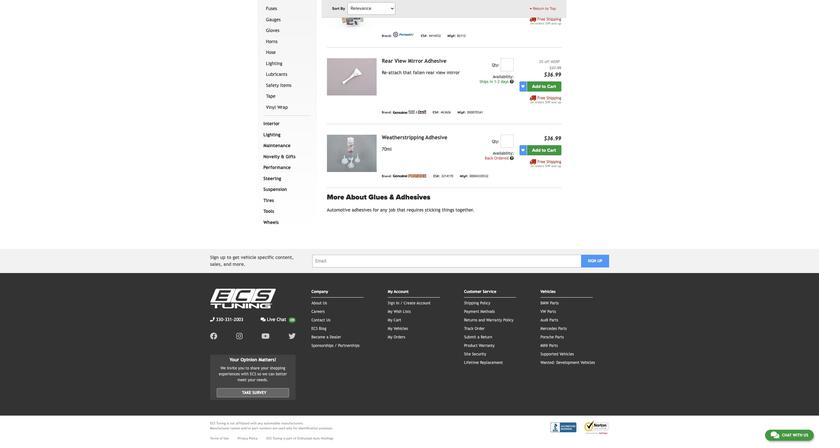 Task type: describe. For each thing, give the bounding box(es) containing it.
us for about us
[[323, 301, 327, 306]]

become
[[312, 335, 325, 340]]

take survey
[[242, 391, 267, 395]]

facebook logo image
[[210, 333, 217, 340]]

site
[[464, 352, 471, 357]]

to inside sign up to get vehicle specific content, sales, and more.
[[227, 255, 231, 260]]

can
[[269, 372, 275, 377]]

opinion
[[241, 357, 257, 363]]

vehicles up 'wanted: development vehicles' "link"
[[560, 352, 574, 357]]

horns
[[266, 39, 278, 44]]

my for my account
[[388, 290, 393, 294]]

ships in 1-2 days
[[480, 79, 510, 84]]

more about glues & adhesives
[[327, 193, 431, 201]]

free shipping on orders $49 and up for rear view mirror adhesive
[[531, 96, 562, 104]]

has
[[460, 4, 466, 9]]

my wish lists
[[388, 310, 411, 314]]

enthusiast
[[297, 437, 313, 440]]

methods
[[481, 310, 495, 314]]

wheels
[[264, 220, 279, 225]]

in
[[490, 79, 493, 84]]

sign up
[[588, 259, 603, 263]]

bmw
[[541, 301, 549, 306]]

sort
[[332, 6, 340, 11]]

privacy policy
[[238, 437, 258, 440]]

availability: for rear view mirror adhesive
[[493, 74, 514, 79]]

your
[[230, 357, 239, 363]]

0 horizontal spatial your
[[248, 378, 256, 382]]

tape link
[[265, 91, 310, 102]]

return inside "link"
[[533, 6, 545, 11]]

is for not
[[227, 422, 229, 425]]

partnerships
[[338, 344, 360, 348]]

permatex - corporate logo image
[[393, 32, 415, 37]]

become a dealer link
[[312, 335, 341, 340]]

the
[[410, 11, 417, 16]]

product warranty link
[[464, 344, 495, 348]]

youtube logo image
[[262, 333, 270, 340]]

my for my wish lists
[[388, 310, 393, 314]]

parts for vw parts
[[548, 310, 556, 314]]

fallen
[[413, 70, 425, 75]]

1 $49 from the top
[[545, 21, 551, 25]]

get
[[233, 255, 240, 260]]

vehicles up bmw parts link
[[541, 290, 556, 294]]

0 horizontal spatial in
[[396, 301, 400, 306]]

availability: for weatherstripping adhesive
[[493, 151, 514, 156]]

0 horizontal spatial /
[[335, 344, 337, 348]]

audi parts link
[[541, 318, 558, 323]]

gloves link
[[265, 25, 310, 36]]

up inside sign up to get vehicle specific content, sales, and more.
[[220, 255, 226, 260]]

meet
[[238, 378, 247, 382]]

product warranty
[[464, 344, 495, 348]]

part inside ecs tuning is not affiliated with any automobile manufacturers. manufacturer names and/or part numbers are used only for identification purposes.
[[252, 427, 258, 430]]

0 vertical spatial adhesive
[[425, 58, 447, 64]]

blog
[[319, 327, 327, 331]]

automobile
[[264, 422, 281, 425]]

my vehicles
[[388, 327, 408, 331]]

add to cart button for rear view mirror adhesive
[[527, 81, 562, 92]]

tuning for not
[[216, 422, 226, 425]]

days
[[501, 79, 509, 84]]

a for become
[[327, 335, 329, 340]]

policy for privacy policy
[[249, 437, 258, 440]]

contact us link
[[312, 318, 331, 323]]

question circle image for weatherstripping adhesive
[[510, 156, 514, 160]]

purposes.
[[319, 427, 333, 430]]

vehicles up orders
[[394, 327, 408, 331]]

ecs inside we invite you to share your shopping experiences with ecs so we can better meet your needs.
[[250, 372, 256, 377]]

mini parts
[[541, 344, 558, 348]]

sign for sign up
[[588, 259, 597, 263]]

mirror
[[447, 70, 460, 75]]

job
[[389, 207, 396, 213]]

2 horizontal spatial policy
[[503, 318, 514, 323]]

used inside ecs tuning is not affiliated with any automobile manufacturers. manufacturer names and/or part numbers are used only for identification purposes.
[[278, 427, 285, 430]]

1 horizontal spatial any
[[380, 207, 388, 213]]

331-
[[225, 317, 234, 322]]

in stock
[[495, 13, 510, 18]]

affiliated
[[236, 422, 249, 425]]

ecs for ecs tuning is part of enthusiast auto holdings
[[267, 437, 272, 440]]

bmw parts
[[541, 301, 559, 306]]

genuine volkswagen audi - corporate logo image
[[393, 110, 426, 114]]

rear
[[382, 58, 393, 64]]

330-
[[216, 317, 225, 322]]

add for rear view mirror adhesive
[[532, 84, 541, 89]]

msrp
[[551, 59, 560, 64]]

about us
[[312, 301, 327, 306]]

orders for rear view mirror adhesive
[[535, 100, 545, 104]]

$37.99
[[550, 66, 562, 70]]

terms of use link
[[210, 436, 229, 441]]

of inside 'link'
[[220, 437, 223, 440]]

1 horizontal spatial /
[[401, 301, 403, 306]]

lubricants
[[266, 72, 287, 77]]

0 vertical spatial lighting link
[[265, 58, 310, 69]]

1 vertical spatial for
[[373, 207, 379, 213]]

policy for shipping policy
[[480, 301, 491, 306]]

chat inside live chat link
[[277, 317, 286, 322]]

mfg#: for weatherstripping adhesive
[[460, 175, 468, 178]]

vinyl
[[266, 105, 276, 110]]

$49 for weatherstripping adhesive
[[545, 164, 551, 168]]

1 free shipping on orders $49 and up from the top
[[531, 17, 562, 25]]

lists
[[403, 310, 411, 314]]

mirror
[[408, 58, 423, 64]]

porsche parts link
[[541, 335, 564, 340]]

items
[[280, 83, 292, 88]]

shipping policy
[[464, 301, 491, 306]]

tires
[[264, 198, 274, 203]]

names
[[231, 427, 240, 430]]

sign for sign up to get vehicle specific content, sales, and more.
[[210, 255, 219, 260]]

mini
[[541, 344, 548, 348]]

novelty
[[264, 154, 280, 159]]

track
[[464, 327, 474, 331]]

glues
[[369, 193, 388, 201]]

0 horizontal spatial account
[[394, 290, 409, 294]]

to inside we invite you to share your shopping experiences with ecs so we can better meet your needs.
[[246, 366, 249, 371]]

better
[[276, 372, 287, 377]]

experiences
[[219, 372, 240, 377]]

$36.99 inside 3% off msrp $37.99 $36.99
[[544, 72, 562, 78]]

content,
[[276, 255, 294, 260]]

is for part
[[283, 437, 285, 440]]

my for my orders
[[388, 335, 393, 340]]

my for my cart
[[388, 318, 393, 323]]

vehicles right "development" on the bottom right
[[581, 361, 595, 365]]

about us link
[[312, 301, 327, 306]]

with inside we invite you to share your shopping experiences with ecs so we can better meet your needs.
[[241, 372, 249, 377]]

ordered
[[495, 156, 509, 161]]

we
[[262, 372, 268, 377]]

for inside a self-fusing silicone repair tape that has been used by the military for years!
[[435, 11, 441, 16]]

that inside a self-fusing silicone repair tape that has been used by the military for years!
[[450, 4, 458, 9]]

1 on from the top
[[531, 21, 534, 25]]

any inside ecs tuning is not affiliated with any automobile manufacturers. manufacturer names and/or part numbers are used only for identification purposes.
[[258, 422, 263, 425]]

463606
[[441, 111, 451, 114]]

1 vertical spatial that
[[403, 70, 412, 75]]

2
[[498, 79, 500, 84]]

0 horizontal spatial about
[[312, 301, 322, 306]]

suspension
[[264, 187, 287, 192]]

wish
[[394, 310, 402, 314]]

returns and warranty policy link
[[464, 318, 514, 323]]

lubricants link
[[265, 69, 310, 80]]

safety items link
[[265, 80, 310, 91]]

brand: for rear
[[382, 111, 392, 114]]

and inside sign up to get vehicle specific content, sales, and more.
[[224, 262, 231, 267]]

fuses
[[266, 6, 277, 11]]

top
[[550, 6, 556, 11]]

lighting for the bottommost lighting link
[[264, 132, 281, 137]]

cart for first 'add to cart' button from the top
[[547, 5, 556, 10]]

we
[[221, 366, 226, 371]]

chat inside chat with us link
[[782, 433, 792, 438]]

fusing
[[395, 4, 407, 9]]

add to cart for weatherstripping adhesive
[[532, 147, 556, 153]]

a self-fusing silicone repair tape that has been used by the military for years!
[[382, 4, 466, 16]]

take survey link
[[217, 388, 289, 397]]

only
[[286, 427, 292, 430]]

es#463606 - d000703a1 - rear view mirror adhesive - re-attach that fallen rear view mirror - genuine volkswagen audi - audi volkswagen image
[[327, 58, 377, 95]]



Task type: locate. For each thing, give the bounding box(es) containing it.
1 $36.99 from the top
[[544, 72, 562, 78]]

2 question circle image from the top
[[510, 156, 514, 160]]

1 horizontal spatial with
[[250, 422, 257, 425]]

sign inside sign up to get vehicle specific content, sales, and more.
[[210, 255, 219, 260]]

holdings
[[321, 437, 333, 440]]

0 vertical spatial account
[[394, 290, 409, 294]]

0 horizontal spatial a
[[327, 335, 329, 340]]

add
[[532, 5, 541, 10], [532, 84, 541, 89], [532, 147, 541, 153]]

cart for 'add to cart' button related to rear view mirror adhesive
[[547, 84, 556, 89]]

0 vertical spatial mfg#:
[[448, 34, 456, 38]]

3 my from the top
[[388, 318, 393, 323]]

your opinion matters!
[[230, 357, 276, 363]]

steering
[[264, 176, 281, 181]]

2 vertical spatial mfg#:
[[460, 175, 468, 178]]

2 add to wish list image from the top
[[522, 149, 525, 152]]

1 horizontal spatial account
[[417, 301, 431, 306]]

0 horizontal spatial for
[[293, 427, 298, 430]]

warranty down methods
[[486, 318, 502, 323]]

tools link
[[262, 206, 310, 217]]

in
[[495, 13, 498, 18], [396, 301, 400, 306]]

customer
[[464, 290, 482, 294]]

become a dealer
[[312, 335, 341, 340]]

used down fusing
[[393, 11, 403, 16]]

2 vertical spatial add
[[532, 147, 541, 153]]

ecs inside ecs tuning is not affiliated with any automobile manufacturers. manufacturer names and/or part numbers are used only for identification purposes.
[[210, 422, 215, 425]]

a left the dealer
[[327, 335, 329, 340]]

automotive
[[327, 207, 351, 213]]

2 vertical spatial on
[[531, 164, 534, 168]]

0 horizontal spatial is
[[227, 422, 229, 425]]

00004330532
[[470, 175, 489, 178]]

brand: left genuine volkswagen audi - corporate logo
[[382, 111, 392, 114]]

with
[[241, 372, 249, 377], [250, 422, 257, 425], [793, 433, 803, 438]]

2 vertical spatial policy
[[249, 437, 258, 440]]

0 vertical spatial about
[[346, 193, 367, 201]]

1 vertical spatial about
[[312, 301, 322, 306]]

lighting for the top lighting link
[[266, 61, 282, 66]]

hose
[[266, 50, 276, 55]]

my up my vehicles
[[388, 318, 393, 323]]

1 vertical spatial lighting
[[264, 132, 281, 137]]

for down glues
[[373, 207, 379, 213]]

mercedes parts
[[541, 327, 567, 331]]

return down order
[[481, 335, 493, 340]]

free for rear view mirror adhesive
[[538, 96, 546, 100]]

1 vertical spatial $36.99
[[544, 135, 562, 142]]

0 vertical spatial used
[[393, 11, 403, 16]]

us right contact
[[326, 318, 331, 323]]

mfg#: d000703a1
[[458, 111, 483, 114]]

2 vertical spatial $49
[[545, 164, 551, 168]]

vinyl wrap
[[266, 105, 288, 110]]

a right "submit"
[[478, 335, 480, 340]]

question circle image right ordered
[[510, 156, 514, 160]]

0 horizontal spatial with
[[241, 372, 249, 377]]

mercedes
[[541, 327, 557, 331]]

brand: up more about glues & adhesives
[[382, 175, 392, 178]]

2 free from the top
[[538, 96, 546, 100]]

my up my wish lists link
[[388, 290, 393, 294]]

1 vertical spatial orders
[[535, 100, 545, 104]]

3 on from the top
[[531, 164, 534, 168]]

0 vertical spatial part
[[252, 427, 258, 430]]

my orders
[[388, 335, 405, 340]]

parts right 'vw'
[[548, 310, 556, 314]]

/ left create
[[401, 301, 403, 306]]

0 horizontal spatial part
[[252, 427, 258, 430]]

1 vertical spatial add to cart button
[[527, 81, 562, 92]]

any left 'job'
[[380, 207, 388, 213]]

availability: up ordered
[[493, 151, 514, 156]]

tuning for part
[[273, 437, 282, 440]]

my left orders
[[388, 335, 393, 340]]

1 availability: from the top
[[493, 74, 514, 79]]

in up the wish
[[396, 301, 400, 306]]

a
[[327, 335, 329, 340], [478, 335, 480, 340]]

1 vertical spatial brand:
[[382, 111, 392, 114]]

free for weatherstripping adhesive
[[538, 160, 546, 164]]

1 vertical spatial free shipping on orders $49 and up
[[531, 96, 562, 104]]

question circle image right days
[[510, 80, 514, 84]]

mfg#: for rear view mirror adhesive
[[458, 111, 466, 114]]

1 horizontal spatial &
[[390, 193, 394, 201]]

0 vertical spatial us
[[323, 301, 327, 306]]

used right are
[[278, 427, 285, 430]]

your up we
[[261, 366, 269, 371]]

tuning up manufacturer
[[216, 422, 226, 425]]

2 vertical spatial es#:
[[434, 175, 440, 178]]

account right create
[[417, 301, 431, 306]]

that up years!
[[450, 4, 458, 9]]

free shipping on orders $49 and up
[[531, 17, 562, 25], [531, 96, 562, 104], [531, 160, 562, 168]]

$49 for rear view mirror adhesive
[[545, 100, 551, 104]]

mfg#: left 00004330532 in the top of the page
[[460, 175, 468, 178]]

orders for weatherstripping adhesive
[[535, 164, 545, 168]]

my down my cart
[[388, 327, 393, 331]]

tuning down are
[[273, 437, 282, 440]]

ecs for ecs tuning is not affiliated with any automobile manufacturers. manufacturer names and/or part numbers are used only for identification purposes.
[[210, 422, 215, 425]]

1 add to cart from the top
[[532, 5, 556, 10]]

3 add to cart from the top
[[532, 147, 556, 153]]

0 vertical spatial qty:
[[492, 63, 500, 67]]

brand: left 'permatex - corporate logo'
[[382, 34, 392, 38]]

sign inside button
[[588, 259, 597, 263]]

gauges link
[[265, 14, 310, 25]]

1 vertical spatial adhesive
[[426, 134, 448, 141]]

qty: for weatherstripping adhesive
[[492, 139, 500, 144]]

security
[[472, 352, 487, 357]]

1 vertical spatial part
[[286, 437, 293, 440]]

0 vertical spatial orders
[[535, 21, 545, 25]]

1 vertical spatial your
[[248, 378, 256, 382]]

2 qty: from the top
[[492, 139, 500, 144]]

more
[[327, 193, 344, 201]]

twitter logo image
[[289, 333, 296, 340]]

shipping
[[547, 17, 562, 21], [547, 96, 562, 100], [547, 160, 562, 164], [464, 301, 479, 306]]

1 a from the left
[[327, 335, 329, 340]]

for down tape
[[435, 11, 441, 16]]

ecs tuning image
[[210, 289, 276, 309]]

add to wish list image
[[522, 85, 525, 88], [522, 149, 525, 152]]

1 brand: from the top
[[382, 34, 392, 38]]

1 vertical spatial us
[[326, 318, 331, 323]]

2 availability: from the top
[[493, 151, 514, 156]]

2 vertical spatial with
[[793, 433, 803, 438]]

part right and/or
[[252, 427, 258, 430]]

you
[[238, 366, 244, 371]]

submit
[[464, 335, 477, 340]]

lighting link up lubricants on the top of the page
[[265, 58, 310, 69]]

1 add to cart button from the top
[[527, 3, 562, 13]]

3 free from the top
[[538, 160, 546, 164]]

ecs down numbers at the left bottom of page
[[267, 437, 272, 440]]

add to wish list image for rear view mirror adhesive
[[522, 85, 525, 88]]

adhesives
[[352, 207, 372, 213]]

my orders link
[[388, 335, 405, 340]]

2 horizontal spatial for
[[435, 11, 441, 16]]

2 vertical spatial orders
[[535, 164, 545, 168]]

us right comments image on the bottom
[[804, 433, 809, 438]]

return right caret up 'image'
[[533, 6, 545, 11]]

warranty up security
[[479, 344, 495, 348]]

0 horizontal spatial sign
[[210, 255, 219, 260]]

is inside ecs tuning is not affiliated with any automobile manufacturers. manufacturer names and/or part numbers are used only for identification purposes.
[[227, 422, 229, 425]]

es#: 4414552
[[421, 34, 441, 38]]

live chat link
[[261, 316, 296, 323]]

wrap
[[278, 105, 288, 110]]

my for my vehicles
[[388, 327, 393, 331]]

3 brand: from the top
[[382, 175, 392, 178]]

us up careers
[[323, 301, 327, 306]]

2 vertical spatial for
[[293, 427, 298, 430]]

gifts
[[286, 154, 296, 159]]

1 vertical spatial qty:
[[492, 139, 500, 144]]

1 question circle image from the top
[[510, 80, 514, 84]]

&
[[281, 154, 284, 159], [390, 193, 394, 201]]

es#3214170 - 00004330532 - weatherstripping adhesive - 70ml - genuine porsche - audi bmw volkswagen mercedes benz mini porsche image
[[327, 135, 377, 172]]

hose link
[[265, 47, 310, 58]]

es#: left 4414552
[[421, 34, 428, 38]]

qty: for rear view mirror adhesive
[[492, 63, 500, 67]]

1 vertical spatial account
[[417, 301, 431, 306]]

are
[[273, 427, 277, 430]]

1 vertical spatial lighting link
[[262, 129, 310, 140]]

novelty & gifts link
[[262, 151, 310, 162]]

parts down porsche parts on the bottom right of the page
[[549, 344, 558, 348]]

is left the not at the bottom left of the page
[[227, 422, 229, 425]]

parts up 'porsche parts' link
[[558, 327, 567, 331]]

0 vertical spatial question circle image
[[510, 80, 514, 84]]

d000703a1
[[467, 111, 483, 114]]

1 add from the top
[[532, 5, 541, 10]]

rear view mirror adhesive
[[382, 58, 447, 64]]

any up numbers at the left bottom of page
[[258, 422, 263, 425]]

0 vertical spatial es#:
[[421, 34, 428, 38]]

fuses link
[[265, 3, 310, 14]]

about up careers link
[[312, 301, 322, 306]]

your right meet
[[248, 378, 256, 382]]

availability: up days
[[493, 74, 514, 79]]

1 vertical spatial availability:
[[493, 151, 514, 156]]

1 of from the left
[[220, 437, 223, 440]]

1 horizontal spatial your
[[261, 366, 269, 371]]

comments image
[[771, 431, 780, 439]]

/ down the dealer
[[335, 344, 337, 348]]

chat right live
[[277, 317, 286, 322]]

es#: for adhesive
[[434, 175, 440, 178]]

performance
[[264, 165, 291, 170]]

return
[[533, 6, 545, 11], [481, 335, 493, 340]]

1 horizontal spatial tuning
[[273, 437, 282, 440]]

question circle image for rear view mirror adhesive
[[510, 80, 514, 84]]

1 vertical spatial in
[[396, 301, 400, 306]]

my cart link
[[388, 318, 401, 323]]

so
[[258, 372, 261, 377]]

2 of from the left
[[294, 437, 297, 440]]

qty:
[[492, 63, 500, 67], [492, 139, 500, 144]]

0 vertical spatial policy
[[480, 301, 491, 306]]

my account
[[388, 290, 409, 294]]

order
[[475, 327, 485, 331]]

phone image
[[210, 317, 215, 322]]

1 add to wish list image from the top
[[522, 85, 525, 88]]

parts right bmw
[[550, 301, 559, 306]]

stock
[[499, 13, 509, 18]]

parts for mini parts
[[549, 344, 558, 348]]

1 horizontal spatial a
[[478, 335, 480, 340]]

2 my from the top
[[388, 310, 393, 314]]

cart for 'add to cart' button for weatherstripping adhesive
[[547, 147, 556, 153]]

returns
[[464, 318, 478, 323]]

with up and/or
[[250, 422, 257, 425]]

of left use
[[220, 437, 223, 440]]

es#: left 463606
[[433, 111, 440, 114]]

sticking
[[425, 207, 441, 213]]

es#4414552 - 82112 - permatex self-fusing silicone tape - a self-fusing silicone repair tape that has been used by the military for years! - permatex - audi bmw volkswagen mercedes benz mini porsche image
[[327, 0, 377, 29]]

part
[[252, 427, 258, 430], [286, 437, 293, 440]]

ecs for ecs blog
[[312, 327, 318, 331]]

caret up image
[[530, 7, 532, 10]]

2 orders from the top
[[535, 100, 545, 104]]

Email email field
[[312, 255, 582, 268]]

1 vertical spatial es#:
[[433, 111, 440, 114]]

sign in / create account
[[388, 301, 431, 306]]

1 horizontal spatial of
[[294, 437, 297, 440]]

1 vertical spatial is
[[283, 437, 285, 440]]

1 vertical spatial &
[[390, 193, 394, 201]]

account up the "sign in / create account" link
[[394, 290, 409, 294]]

parts for porsche parts
[[555, 335, 564, 340]]

1 qty: from the top
[[492, 63, 500, 67]]

2003
[[234, 317, 243, 322]]

gauges
[[266, 17, 281, 22]]

0 vertical spatial in
[[495, 13, 498, 18]]

1 vertical spatial policy
[[503, 318, 514, 323]]

& left gifts
[[281, 154, 284, 159]]

2 free shipping on orders $49 and up from the top
[[531, 96, 562, 104]]

es#: left 3214170
[[434, 175, 440, 178]]

2 vertical spatial free shipping on orders $49 and up
[[531, 160, 562, 168]]

add for weatherstripping adhesive
[[532, 147, 541, 153]]

tuning
[[216, 422, 226, 425], [273, 437, 282, 440]]

0 vertical spatial add to wish list image
[[522, 85, 525, 88]]

that right 'job'
[[397, 207, 406, 213]]

1 my from the top
[[388, 290, 393, 294]]

on for weatherstripping adhesive
[[531, 164, 534, 168]]

parts for bmw parts
[[550, 301, 559, 306]]

1 horizontal spatial policy
[[480, 301, 491, 306]]

ecs up manufacturer
[[210, 422, 215, 425]]

tuning inside ecs tuning is not affiliated with any automobile manufacturers. manufacturer names and/or part numbers are used only for identification purposes.
[[216, 422, 226, 425]]

0 vertical spatial that
[[450, 4, 458, 9]]

brand: for weatherstripping
[[382, 175, 392, 178]]

supported
[[541, 352, 559, 357]]

contact us
[[312, 318, 331, 323]]

up inside sign up button
[[598, 259, 603, 263]]

terms
[[210, 437, 219, 440]]

us for contact us
[[326, 318, 331, 323]]

0 horizontal spatial return
[[481, 335, 493, 340]]

lighting up lubricants on the top of the page
[[266, 61, 282, 66]]

2 vertical spatial that
[[397, 207, 406, 213]]

& up 'job'
[[390, 193, 394, 201]]

add to cart for rear view mirror adhesive
[[532, 84, 556, 89]]

comments image
[[261, 317, 266, 322]]

qty: up 1-
[[492, 63, 500, 67]]

1 orders from the top
[[535, 21, 545, 25]]

with up meet
[[241, 372, 249, 377]]

to inside "link"
[[546, 6, 549, 11]]

2 a from the left
[[478, 335, 480, 340]]

1 vertical spatial on
[[531, 100, 534, 104]]

0 vertical spatial $49
[[545, 21, 551, 25]]

1 vertical spatial $49
[[545, 100, 551, 104]]

1 free from the top
[[538, 17, 546, 21]]

return to top link
[[530, 6, 556, 11]]

2 add from the top
[[532, 84, 541, 89]]

adhesive up rear
[[425, 58, 447, 64]]

lighting inside "general purpose subcategories" 'element'
[[266, 61, 282, 66]]

1 horizontal spatial is
[[283, 437, 285, 440]]

suspension link
[[262, 184, 310, 195]]

is
[[227, 422, 229, 425], [283, 437, 285, 440]]

mfg#: left 82112
[[448, 34, 456, 38]]

2 vertical spatial us
[[804, 433, 809, 438]]

sales,
[[210, 262, 222, 267]]

for inside ecs tuning is not affiliated with any automobile manufacturers. manufacturer names and/or part numbers are used only for identification purposes.
[[293, 427, 298, 430]]

2 brand: from the top
[[382, 111, 392, 114]]

my left the wish
[[388, 310, 393, 314]]

been
[[382, 11, 392, 16]]

that
[[450, 4, 458, 9], [403, 70, 412, 75], [397, 207, 406, 213]]

add to cart button for weatherstripping adhesive
[[527, 145, 562, 155]]

None number field
[[501, 0, 514, 5], [501, 58, 514, 71], [501, 135, 514, 148], [501, 0, 514, 5], [501, 58, 514, 71], [501, 135, 514, 148]]

on
[[531, 21, 534, 25], [531, 100, 534, 104], [531, 164, 534, 168]]

1 vertical spatial add to wish list image
[[522, 149, 525, 152]]

about up the adhesives
[[346, 193, 367, 201]]

2 add to cart button from the top
[[527, 81, 562, 92]]

mfg#: 82112
[[448, 34, 466, 38]]

1 horizontal spatial for
[[373, 207, 379, 213]]

years!
[[443, 11, 455, 16]]

1 vertical spatial chat
[[782, 433, 792, 438]]

part down only
[[286, 437, 293, 440]]

3 free shipping on orders $49 and up from the top
[[531, 160, 562, 168]]

0 horizontal spatial tuning
[[216, 422, 226, 425]]

manufacturers.
[[282, 422, 304, 425]]

ecs left so
[[250, 372, 256, 377]]

0 vertical spatial add to cart button
[[527, 3, 562, 13]]

needs.
[[257, 378, 268, 382]]

2 add to cart from the top
[[532, 84, 556, 89]]

1 horizontal spatial part
[[286, 437, 293, 440]]

3 add to cart button from the top
[[527, 145, 562, 155]]

es#: for view
[[433, 111, 440, 114]]

sort by
[[332, 6, 345, 11]]

that left fallen
[[403, 70, 412, 75]]

1 horizontal spatial return
[[533, 6, 545, 11]]

2 $36.99 from the top
[[544, 135, 562, 142]]

sponsorships / partnerships link
[[312, 344, 360, 348]]

and/or
[[241, 427, 251, 430]]

in left stock at the right top of page
[[495, 13, 498, 18]]

used inside a self-fusing silicone repair tape that has been used by the military for years!
[[393, 11, 403, 16]]

4 my from the top
[[388, 327, 393, 331]]

0 horizontal spatial policy
[[249, 437, 258, 440]]

vehicles
[[541, 290, 556, 294], [394, 327, 408, 331], [560, 352, 574, 357], [581, 361, 595, 365]]

lighting link up maintenance
[[262, 129, 310, 140]]

free shipping on orders $49 and up for weatherstripping adhesive
[[531, 160, 562, 168]]

parts for audi parts
[[550, 318, 558, 323]]

parts down 'mercedes parts'
[[555, 335, 564, 340]]

adhesive down "es#: 463606"
[[426, 134, 448, 141]]

question circle image
[[510, 80, 514, 84], [510, 156, 514, 160]]

genuine porsche - corporate logo image
[[393, 174, 427, 178]]

2 on from the top
[[531, 100, 534, 104]]

mini parts link
[[541, 344, 558, 348]]

1 vertical spatial add
[[532, 84, 541, 89]]

with right comments image on the bottom
[[793, 433, 803, 438]]

sponsorships / partnerships
[[312, 344, 360, 348]]

0 vertical spatial &
[[281, 154, 284, 159]]

parts up 'mercedes parts'
[[550, 318, 558, 323]]

1 horizontal spatial used
[[393, 11, 403, 16]]

1 vertical spatial mfg#:
[[458, 111, 466, 114]]

vw
[[541, 310, 546, 314]]

with inside ecs tuning is not affiliated with any automobile manufacturers. manufacturer names and/or part numbers are used only for identification purposes.
[[250, 422, 257, 425]]

0 vertical spatial free shipping on orders $49 and up
[[531, 17, 562, 25]]

general purpose subcategories element
[[264, 0, 311, 116]]

330-331-2003
[[216, 317, 243, 322]]

1 vertical spatial warranty
[[479, 344, 495, 348]]

0 vertical spatial return
[[533, 6, 545, 11]]

lighting down interior
[[264, 132, 281, 137]]

0 vertical spatial any
[[380, 207, 388, 213]]

3 $49 from the top
[[545, 164, 551, 168]]

qty: up back ordered
[[492, 139, 500, 144]]

3214170
[[442, 175, 454, 178]]

military
[[419, 11, 434, 16]]

a for submit
[[478, 335, 480, 340]]

is down manufacturers.
[[283, 437, 285, 440]]

1 vertical spatial return
[[481, 335, 493, 340]]

mfg#: left d000703a1
[[458, 111, 466, 114]]

2 vertical spatial brand:
[[382, 175, 392, 178]]

sign for sign in / create account
[[388, 301, 395, 306]]

5 my from the top
[[388, 335, 393, 340]]

1 horizontal spatial in
[[495, 13, 498, 18]]

3 orders from the top
[[535, 164, 545, 168]]

tools
[[264, 209, 274, 214]]

0 vertical spatial chat
[[277, 317, 286, 322]]

for down manufacturers.
[[293, 427, 298, 430]]

2 $49 from the top
[[545, 100, 551, 104]]

0 vertical spatial tuning
[[216, 422, 226, 425]]

instagram logo image
[[236, 333, 243, 340]]

of left enthusiast at the bottom left of the page
[[294, 437, 297, 440]]

question circle image
[[510, 14, 514, 18]]

0 vertical spatial for
[[435, 11, 441, 16]]

0 vertical spatial brand:
[[382, 34, 392, 38]]

3 add from the top
[[532, 147, 541, 153]]

0 vertical spatial warranty
[[486, 318, 502, 323]]

we invite you to share your shopping experiences with ecs so we can better meet your needs.
[[219, 366, 287, 382]]

chat right comments image on the bottom
[[782, 433, 792, 438]]

on for rear view mirror adhesive
[[531, 100, 534, 104]]

lifetime
[[464, 361, 479, 365]]

parts for mercedes parts
[[558, 327, 567, 331]]

ecs left blog
[[312, 327, 318, 331]]

add to wish list image for weatherstripping adhesive
[[522, 149, 525, 152]]

orders
[[394, 335, 405, 340]]

2 vertical spatial add to cart button
[[527, 145, 562, 155]]

us
[[323, 301, 327, 306], [326, 318, 331, 323], [804, 433, 809, 438]]

a
[[382, 4, 385, 9]]



Task type: vqa. For each thing, say whether or not it's contained in the screenshot.
Email email field
yes



